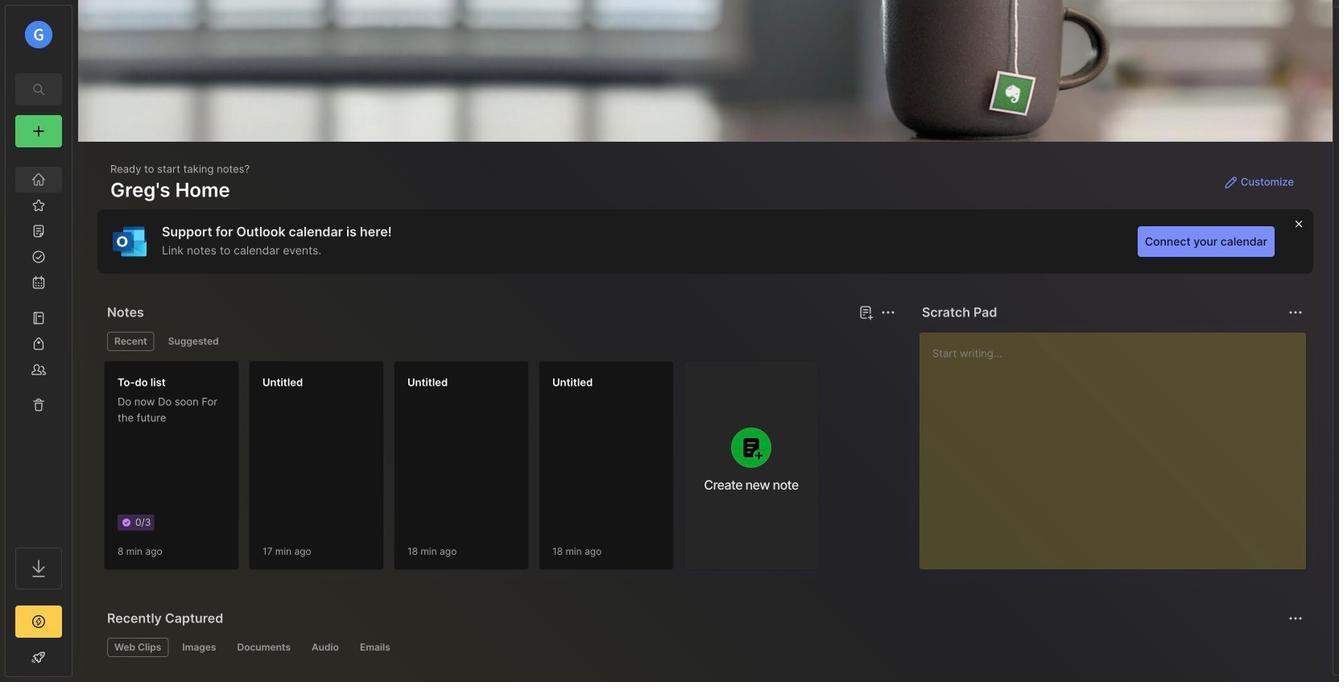 Task type: vqa. For each thing, say whether or not it's contained in the screenshot.
2nd tab list from the bottom of the page
yes



Task type: describe. For each thing, give the bounding box(es) containing it.
1 more actions field from the left
[[877, 301, 900, 324]]

Start writing… text field
[[933, 333, 1306, 557]]

account image
[[25, 21, 52, 48]]

main element
[[0, 0, 77, 682]]

more actions image
[[879, 303, 898, 322]]

1 tab list from the top
[[107, 332, 893, 351]]

Help and Learning task checklist field
[[6, 644, 72, 670]]

2 more actions field from the left
[[1285, 301, 1307, 324]]



Task type: locate. For each thing, give the bounding box(es) containing it.
edit search image
[[29, 80, 48, 99]]

tab
[[107, 332, 154, 351], [161, 332, 226, 351], [107, 638, 169, 657], [175, 638, 224, 657], [230, 638, 298, 657], [304, 638, 346, 657], [353, 638, 398, 657]]

1 vertical spatial tab list
[[107, 638, 1301, 657]]

tab list
[[107, 332, 893, 351], [107, 638, 1301, 657]]

1 horizontal spatial more actions field
[[1285, 301, 1307, 324]]

tree
[[6, 157, 72, 533]]

row group
[[104, 361, 829, 580]]

0 vertical spatial tab list
[[107, 332, 893, 351]]

click to expand image
[[70, 652, 83, 672]]

More actions field
[[877, 301, 900, 324], [1285, 301, 1307, 324]]

Account field
[[6, 19, 72, 51]]

home image
[[31, 172, 47, 188]]

upgrade image
[[29, 612, 48, 631]]

0 horizontal spatial more actions field
[[877, 301, 900, 324]]

tree inside main element
[[6, 157, 72, 533]]

more actions image
[[1286, 303, 1306, 322]]

2 tab list from the top
[[107, 638, 1301, 657]]



